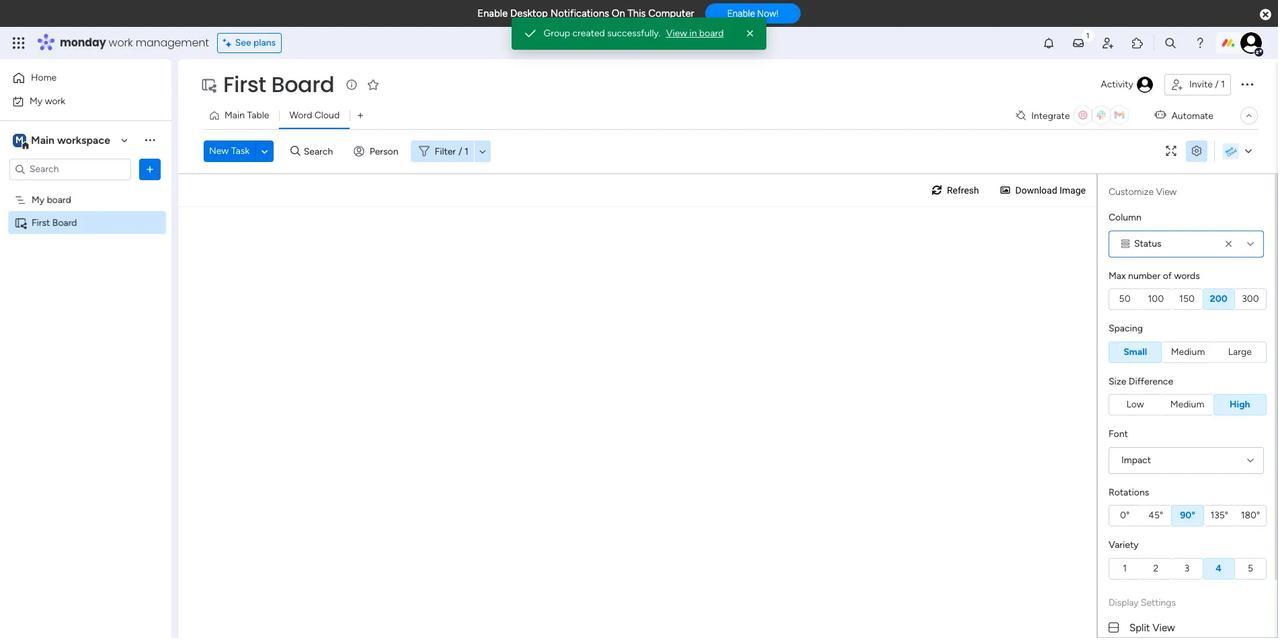 Task type: locate. For each thing, give the bounding box(es) containing it.
1 vertical spatial work
[[45, 95, 65, 107]]

/ right filter
[[459, 146, 463, 157]]

1 vertical spatial first
[[32, 217, 50, 228]]

alert containing group created successfully.
[[512, 17, 767, 50]]

add view image
[[358, 111, 363, 121]]

1 horizontal spatial first
[[223, 69, 266, 100]]

90° button
[[1172, 505, 1205, 527]]

0 vertical spatial /
[[1216, 79, 1219, 90]]

font
[[1109, 429, 1129, 440]]

created
[[573, 28, 605, 39]]

automate
[[1172, 110, 1214, 121]]

search everything image
[[1164, 36, 1178, 50]]

alert
[[512, 17, 767, 50]]

/ for invite
[[1216, 79, 1219, 90]]

first right shareable board image
[[32, 217, 50, 228]]

view for split view
[[1153, 622, 1176, 634]]

customize view
[[1109, 186, 1177, 198]]

50
[[1120, 293, 1131, 305]]

board down search in workspace field
[[47, 194, 71, 206]]

0 horizontal spatial first
[[32, 217, 50, 228]]

enable up close icon
[[728, 8, 755, 19]]

1 horizontal spatial work
[[109, 35, 133, 50]]

view inside 'alert'
[[666, 28, 688, 39]]

100
[[1149, 293, 1165, 305]]

list box
[[0, 186, 172, 416]]

1 vertical spatial /
[[459, 146, 463, 157]]

my work
[[30, 95, 65, 107]]

1 vertical spatial first board
[[32, 217, 77, 228]]

medium down difference
[[1171, 399, 1205, 410]]

work inside button
[[45, 95, 65, 107]]

first up main table
[[223, 69, 266, 100]]

180°
[[1242, 510, 1261, 521]]

workspace options image
[[143, 133, 157, 147]]

my for my work
[[30, 95, 43, 107]]

2 vertical spatial 1
[[1124, 563, 1127, 574]]

0° button
[[1109, 505, 1141, 527]]

view in board link
[[666, 27, 724, 40]]

enable now!
[[728, 8, 779, 19]]

0 vertical spatial board
[[271, 69, 335, 100]]

board right in
[[700, 28, 724, 39]]

integrate
[[1032, 110, 1071, 121]]

50 button
[[1109, 289, 1141, 310]]

0 vertical spatial first
[[223, 69, 266, 100]]

show board description image
[[344, 78, 360, 91]]

v2 status outline image
[[1122, 239, 1130, 249]]

display settings
[[1109, 597, 1176, 608]]

shareable board image
[[14, 216, 27, 229]]

Search field
[[301, 142, 341, 161]]

activity
[[1101, 79, 1134, 90]]

1 vertical spatial main
[[31, 134, 55, 146]]

my
[[30, 95, 43, 107], [32, 194, 45, 206]]

4 button
[[1203, 558, 1236, 580]]

max number of words
[[1109, 270, 1201, 282]]

work right monday
[[109, 35, 133, 50]]

1 horizontal spatial board
[[271, 69, 335, 100]]

notifications
[[551, 7, 609, 20]]

help image
[[1194, 36, 1207, 50]]

work
[[109, 35, 133, 50], [45, 95, 65, 107]]

work for monday
[[109, 35, 133, 50]]

enable for enable desktop notifications on this computer
[[478, 7, 508, 20]]

display
[[1109, 597, 1139, 608]]

options image
[[143, 162, 157, 176]]

difference
[[1129, 376, 1174, 387]]

0 horizontal spatial first board
[[32, 217, 77, 228]]

300
[[1243, 293, 1260, 305]]

my down home
[[30, 95, 43, 107]]

/
[[1216, 79, 1219, 90], [459, 146, 463, 157]]

0 horizontal spatial main
[[31, 134, 55, 146]]

1 horizontal spatial enable
[[728, 8, 755, 19]]

shareable board image
[[200, 77, 217, 93]]

of
[[1164, 270, 1172, 282]]

enable
[[478, 7, 508, 20], [728, 8, 755, 19]]

main inside workspace selection element
[[31, 134, 55, 146]]

work down home
[[45, 95, 65, 107]]

arrow down image
[[475, 143, 491, 159]]

0 vertical spatial 1
[[1222, 79, 1226, 90]]

main inside button
[[225, 110, 245, 121]]

dapulse integrations image
[[1016, 111, 1026, 121]]

in
[[690, 28, 697, 39]]

1 horizontal spatial /
[[1216, 79, 1219, 90]]

/ right invite
[[1216, 79, 1219, 90]]

1 right invite
[[1222, 79, 1226, 90]]

medium
[[1172, 346, 1206, 358], [1171, 399, 1205, 410]]

main right workspace image
[[31, 134, 55, 146]]

option
[[0, 188, 172, 190]]

list box containing my board
[[0, 186, 172, 416]]

0 vertical spatial medium
[[1172, 346, 1206, 358]]

view for customize view
[[1157, 186, 1177, 198]]

person button
[[348, 141, 407, 162]]

filter / 1
[[435, 146, 469, 157]]

main
[[225, 110, 245, 121], [31, 134, 55, 146]]

my for my board
[[32, 194, 45, 206]]

view left in
[[666, 28, 688, 39]]

split
[[1130, 622, 1151, 634]]

jacob simon image
[[1241, 32, 1263, 54]]

view right split
[[1153, 622, 1176, 634]]

my down search in workspace field
[[32, 194, 45, 206]]

my inside button
[[30, 95, 43, 107]]

medium button
[[1163, 341, 1215, 363], [1162, 394, 1214, 416]]

m
[[16, 134, 24, 146]]

enable inside button
[[728, 8, 755, 19]]

home
[[31, 72, 57, 83]]

0 horizontal spatial /
[[459, 146, 463, 157]]

0 horizontal spatial board
[[47, 194, 71, 206]]

enable now! button
[[705, 4, 801, 24]]

1 down variety
[[1124, 563, 1127, 574]]

group
[[544, 28, 571, 39]]

45°
[[1149, 510, 1164, 521]]

invite / 1 button
[[1165, 74, 1232, 96]]

medium up difference
[[1172, 346, 1206, 358]]

first
[[223, 69, 266, 100], [32, 217, 50, 228]]

1 vertical spatial medium button
[[1162, 394, 1214, 416]]

2 vertical spatial view
[[1153, 622, 1176, 634]]

1 vertical spatial my
[[32, 194, 45, 206]]

1 vertical spatial board
[[52, 217, 77, 228]]

my inside list box
[[32, 194, 45, 206]]

0°
[[1121, 510, 1130, 521]]

0 vertical spatial medium button
[[1163, 341, 1215, 363]]

activity button
[[1096, 74, 1160, 96]]

first board down my board
[[32, 217, 77, 228]]

invite members image
[[1102, 36, 1115, 50]]

1 left arrow down image
[[465, 146, 469, 157]]

medium button down difference
[[1162, 394, 1214, 416]]

2 horizontal spatial 1
[[1222, 79, 1226, 90]]

person
[[370, 146, 399, 157]]

0 vertical spatial work
[[109, 35, 133, 50]]

board
[[700, 28, 724, 39], [47, 194, 71, 206]]

board down my board
[[52, 217, 77, 228]]

dapulse close image
[[1261, 8, 1272, 22]]

medium button up difference
[[1163, 341, 1215, 363]]

apps image
[[1131, 36, 1145, 50]]

board up word
[[271, 69, 335, 100]]

medium for spacing
[[1172, 346, 1206, 358]]

1 vertical spatial medium
[[1171, 399, 1205, 410]]

workspace image
[[13, 133, 26, 148]]

0 horizontal spatial work
[[45, 95, 65, 107]]

45° button
[[1141, 505, 1172, 527]]

0 horizontal spatial 1
[[465, 146, 469, 157]]

1 vertical spatial board
[[47, 194, 71, 206]]

first board up table
[[223, 69, 335, 100]]

main workspace
[[31, 134, 110, 146]]

300 button
[[1236, 289, 1267, 310]]

main left table
[[225, 110, 245, 121]]

board
[[271, 69, 335, 100], [52, 217, 77, 228]]

1 image
[[1082, 28, 1094, 43]]

word
[[290, 110, 312, 121]]

1 vertical spatial 1
[[465, 146, 469, 157]]

0 vertical spatial my
[[30, 95, 43, 107]]

1 vertical spatial view
[[1157, 186, 1177, 198]]

medium for size difference
[[1171, 399, 1205, 410]]

0 vertical spatial first board
[[223, 69, 335, 100]]

0 horizontal spatial board
[[52, 217, 77, 228]]

0 vertical spatial board
[[700, 28, 724, 39]]

notifications image
[[1043, 36, 1056, 50]]

/ inside button
[[1216, 79, 1219, 90]]

see
[[235, 37, 251, 48]]

0 vertical spatial view
[[666, 28, 688, 39]]

add to favorites image
[[367, 78, 380, 91]]

1 for filter / 1
[[465, 146, 469, 157]]

settings image
[[1187, 146, 1208, 156]]

0 vertical spatial main
[[225, 110, 245, 121]]

open full screen image
[[1161, 146, 1183, 156]]

my work button
[[8, 90, 145, 112]]

view right customize
[[1157, 186, 1177, 198]]

plans
[[254, 37, 276, 48]]

v2 search image
[[291, 144, 301, 159]]

workspace
[[57, 134, 110, 146]]

group created successfully. view in board
[[544, 28, 724, 39]]

1 horizontal spatial main
[[225, 110, 245, 121]]

1 horizontal spatial board
[[700, 28, 724, 39]]

filter
[[435, 146, 456, 157]]

invite
[[1190, 79, 1213, 90]]

90°
[[1181, 510, 1196, 521]]

enable left desktop
[[478, 7, 508, 20]]

0 horizontal spatial enable
[[478, 7, 508, 20]]

close image
[[744, 27, 758, 40]]



Task type: describe. For each thing, give the bounding box(es) containing it.
low button
[[1109, 394, 1162, 416]]

column
[[1109, 212, 1142, 223]]

size difference
[[1109, 376, 1174, 387]]

2 button
[[1141, 558, 1172, 580]]

board inside 'alert'
[[700, 28, 724, 39]]

task
[[231, 145, 250, 157]]

3
[[1185, 563, 1190, 574]]

word cloud button
[[279, 105, 350, 126]]

successfully.
[[608, 28, 661, 39]]

/ for filter
[[459, 146, 463, 157]]

1 button
[[1109, 558, 1141, 580]]

see plans
[[235, 37, 276, 48]]

this
[[628, 7, 646, 20]]

v2 split view image
[[1109, 621, 1119, 636]]

new task
[[209, 145, 250, 157]]

small button
[[1109, 341, 1163, 363]]

low
[[1127, 399, 1145, 410]]

board inside list box
[[47, 194, 71, 206]]

management
[[136, 35, 209, 50]]

200
[[1211, 293, 1228, 305]]

work for my
[[45, 95, 65, 107]]

3 button
[[1172, 558, 1203, 580]]

high
[[1230, 399, 1251, 410]]

spacing
[[1109, 323, 1143, 334]]

workspace selection element
[[13, 132, 112, 150]]

now!
[[758, 8, 779, 19]]

150
[[1180, 293, 1195, 305]]

200 button
[[1203, 289, 1236, 310]]

Search in workspace field
[[28, 161, 112, 177]]

main for main table
[[225, 110, 245, 121]]

5
[[1248, 563, 1254, 574]]

desktop
[[511, 7, 548, 20]]

cloud
[[315, 110, 340, 121]]

135°
[[1211, 510, 1229, 521]]

4
[[1216, 563, 1222, 574]]

table
[[247, 110, 269, 121]]

135° button
[[1205, 505, 1236, 527]]

see plans button
[[217, 33, 282, 53]]

180° button
[[1236, 505, 1267, 527]]

size
[[1109, 376, 1127, 387]]

inbox image
[[1072, 36, 1086, 50]]

medium button for spacing
[[1163, 341, 1215, 363]]

100 button
[[1141, 289, 1172, 310]]

words
[[1175, 270, 1201, 282]]

customize
[[1109, 186, 1154, 198]]

150 button
[[1172, 289, 1203, 310]]

angle down image
[[261, 146, 268, 156]]

invite / 1
[[1190, 79, 1226, 90]]

rotations
[[1109, 487, 1150, 498]]

word cloud
[[290, 110, 340, 121]]

first inside list box
[[32, 217, 50, 228]]

home button
[[8, 67, 145, 89]]

autopilot image
[[1155, 106, 1167, 124]]

settings
[[1141, 597, 1176, 608]]

1 horizontal spatial 1
[[1124, 563, 1127, 574]]

new task button
[[204, 141, 255, 162]]

First Board field
[[220, 69, 338, 100]]

5 button
[[1236, 558, 1267, 580]]

main table
[[225, 110, 269, 121]]

select product image
[[12, 36, 26, 50]]

large button
[[1215, 341, 1267, 363]]

large
[[1229, 346, 1252, 358]]

collapse board header image
[[1244, 110, 1255, 121]]

first board inside list box
[[32, 217, 77, 228]]

main for main workspace
[[31, 134, 55, 146]]

small
[[1124, 346, 1148, 358]]

split view
[[1130, 622, 1176, 634]]

computer
[[649, 7, 695, 20]]

monday
[[60, 35, 106, 50]]

1 for invite / 1
[[1222, 79, 1226, 90]]

impact
[[1122, 454, 1152, 466]]

new
[[209, 145, 229, 157]]

enable desktop notifications on this computer
[[478, 7, 695, 20]]

2
[[1154, 563, 1159, 574]]

on
[[612, 7, 625, 20]]

enable for enable now!
[[728, 8, 755, 19]]

medium button for size difference
[[1162, 394, 1214, 416]]

1 horizontal spatial first board
[[223, 69, 335, 100]]

my board
[[32, 194, 71, 206]]

number
[[1129, 270, 1161, 282]]

options image
[[1240, 76, 1256, 92]]

variety
[[1109, 539, 1139, 551]]

board inside list box
[[52, 217, 77, 228]]

main table button
[[204, 105, 279, 126]]



Task type: vqa. For each thing, say whether or not it's contained in the screenshot.
Working corresponding to Working on it
no



